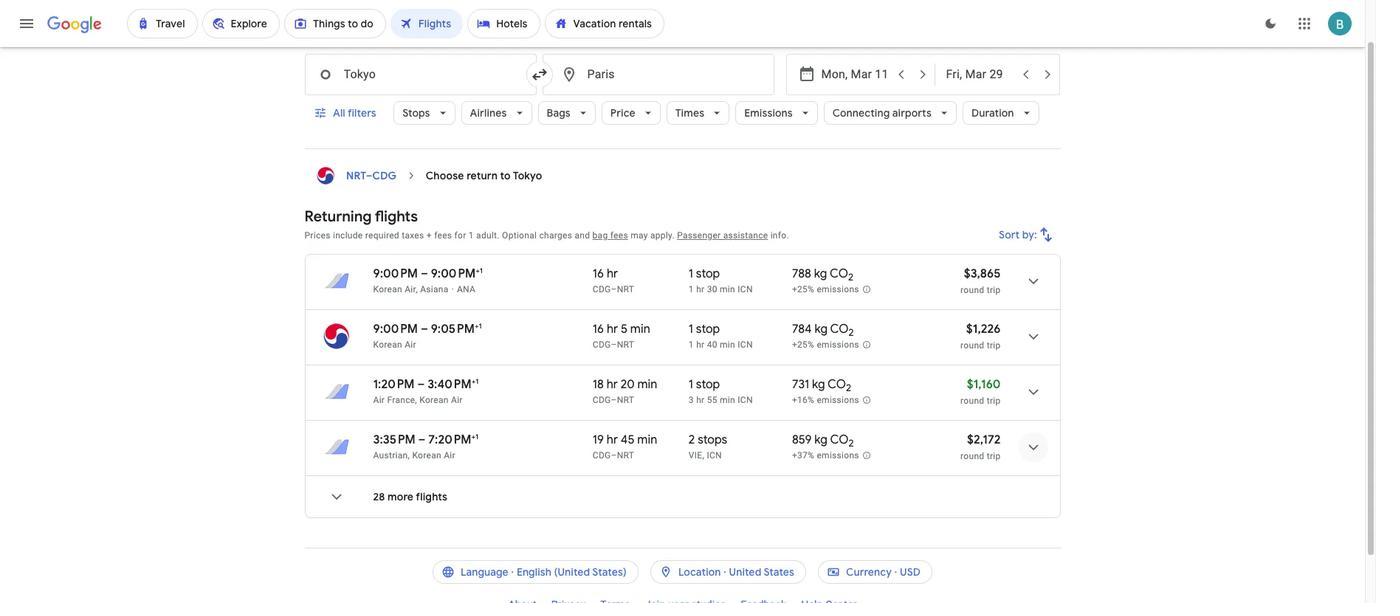 Task type: locate. For each thing, give the bounding box(es) containing it.
icn
[[738, 284, 753, 295], [738, 340, 753, 350], [738, 395, 753, 406], [707, 451, 722, 461]]

2 up +37% emissions at bottom
[[849, 437, 854, 450]]

co up "+16% emissions"
[[828, 377, 847, 392]]

+ down the adult.
[[476, 266, 480, 276]]

9:00 pm up ana on the top
[[431, 267, 476, 281]]

co for 788
[[830, 267, 849, 281]]

Arrival time: 7:20 PM on  Saturday, March 30. text field
[[429, 432, 479, 448]]

round down $2,172 on the bottom right
[[961, 451, 985, 462]]

trip down $1,226
[[987, 341, 1001, 351]]

flights right more
[[416, 490, 448, 504]]

kg
[[815, 267, 828, 281], [815, 322, 828, 337], [813, 377, 826, 392], [815, 433, 828, 448]]

(united
[[554, 566, 590, 579]]

Departure time: 3:35 PM. text field
[[373, 433, 416, 448]]

nrt inside 19 hr 45 min cdg – nrt
[[617, 451, 635, 461]]

16 down bag
[[593, 267, 604, 281]]

1 stop flight. element for 18 hr 20 min
[[689, 377, 720, 394]]

2172 US dollars text field
[[968, 433, 1001, 448]]

leaves paris charles de gaulle airport at 9:00 pm on friday, march 29 and arrives at narita international airport at 9:00 pm on saturday, march 30. element
[[373, 266, 483, 281]]

2 +25% from the top
[[793, 340, 815, 350]]

trip inside $2,172 round trip
[[987, 451, 1001, 462]]

9:00 pm
[[373, 267, 418, 281], [431, 267, 476, 281], [373, 322, 418, 337]]

hr left 40 on the right bottom
[[697, 340, 705, 350]]

icn inside the 1 stop 3 hr 55 min icn
[[738, 395, 753, 406]]

cdg down 19 at the bottom left
[[593, 451, 611, 461]]

1 inside the 1 stop 3 hr 55 min icn
[[689, 377, 694, 392]]

–
[[366, 169, 372, 182], [421, 267, 428, 281], [611, 284, 617, 295], [421, 322, 428, 337], [611, 340, 617, 350], [418, 377, 425, 392], [611, 395, 617, 406], [419, 433, 426, 448], [611, 451, 617, 461]]

min right 30
[[720, 284, 736, 295]]

1 16 from the top
[[593, 267, 604, 281]]

– up air france, korean air
[[418, 377, 425, 392]]

+25% down 788
[[793, 285, 815, 295]]

2 inside 784 kg co 2
[[849, 327, 854, 339]]

choose return to tokyo
[[426, 169, 542, 182]]

icn right 55 in the right of the page
[[738, 395, 753, 406]]

leaves paris charles de gaulle airport at 3:35 pm on friday, march 29 and arrives at narita international airport at 7:20 pm on saturday, march 30. element
[[373, 432, 479, 448]]

bag fees button
[[593, 230, 629, 241]]

1 vertical spatial stop
[[696, 322, 720, 337]]

1 1 stop flight. element from the top
[[689, 267, 720, 284]]

co for 784
[[831, 322, 849, 337]]

2 emissions from the top
[[817, 340, 860, 350]]

2 stop from the top
[[696, 322, 720, 337]]

round inside $1,226 round trip
[[961, 341, 985, 351]]

cdg inside 16 hr 5 min cdg – nrt
[[593, 340, 611, 350]]

Departure time: 9:00 PM. text field
[[373, 267, 418, 281]]

0 vertical spatial +25%
[[793, 285, 815, 295]]

1 vertical spatial +25% emissions
[[793, 340, 860, 350]]

nrt
[[346, 169, 366, 182], [617, 284, 635, 295], [617, 340, 635, 350], [617, 395, 635, 406], [617, 451, 635, 461]]

min
[[720, 284, 736, 295], [631, 322, 651, 337], [720, 340, 736, 350], [638, 377, 658, 392], [720, 395, 736, 406], [638, 433, 658, 448]]

+ right taxes
[[427, 230, 432, 241]]

min right 55 in the right of the page
[[720, 395, 736, 406]]

change appearance image
[[1254, 6, 1289, 41]]

times
[[676, 106, 705, 120]]

1 vertical spatial 16
[[593, 322, 604, 337]]

+25%
[[793, 285, 815, 295], [793, 340, 815, 350]]

cdg inside 18 hr 20 min cdg – nrt
[[593, 395, 611, 406]]

1
[[436, 29, 442, 41], [469, 230, 474, 241], [480, 266, 483, 276], [689, 267, 694, 281], [689, 284, 694, 295], [479, 321, 482, 331], [689, 322, 694, 337], [689, 340, 694, 350], [476, 377, 479, 386], [689, 377, 694, 392], [476, 432, 479, 442]]

apply.
[[651, 230, 675, 241]]

2 vertical spatial stop
[[696, 377, 720, 392]]

icn inside 2 stops vie , icn
[[707, 451, 722, 461]]

leaves paris charles de gaulle airport at 9:00 pm on friday, march 29 and arrives at narita international airport at 9:05 pm on saturday, march 30. element
[[373, 321, 482, 337]]

3:35 pm
[[373, 433, 416, 448]]

air down arrival time: 3:40 pm on  saturday, march 30. text field
[[451, 395, 463, 406]]

hr inside the 1 stop 3 hr 55 min icn
[[697, 395, 705, 406]]

4 trip from the top
[[987, 451, 1001, 462]]

english (united states)
[[517, 566, 627, 579]]

hr inside 1 stop 1 hr 30 min icn
[[697, 284, 705, 295]]

nrt down 5
[[617, 340, 635, 350]]

2 fees from the left
[[611, 230, 629, 241]]

– inside 9:00 pm – 9:05 pm + 1
[[421, 322, 428, 337]]

round for $2,172
[[961, 451, 985, 462]]

– inside 16 hr cdg – nrt
[[611, 284, 617, 295]]

prices
[[305, 230, 331, 241]]

sort by:
[[999, 228, 1038, 242]]

+ down arrival time: 3:40 pm on  saturday, march 30. text field
[[472, 432, 476, 442]]

+ inside 1:20 pm – 3:40 pm + 1
[[472, 377, 476, 386]]

+25% for 788
[[793, 285, 815, 295]]

round inside $3,865 round trip
[[961, 285, 985, 295]]

– down total duration 16 hr. element
[[611, 284, 617, 295]]

– down total duration 19 hr 45 min. element
[[611, 451, 617, 461]]

required
[[365, 230, 400, 241]]

airlines
[[470, 106, 507, 120]]

co inside '731 kg co 2'
[[828, 377, 847, 392]]

stop up 55 in the right of the page
[[696, 377, 720, 392]]

kg inside 784 kg co 2
[[815, 322, 828, 337]]

1 inside 1:20 pm – 3:40 pm + 1
[[476, 377, 479, 386]]

2 vertical spatial 1 stop flight. element
[[689, 377, 720, 394]]

1 trip from the top
[[987, 285, 1001, 295]]

1 vertical spatial flights
[[416, 490, 448, 504]]

hr right 3
[[697, 395, 705, 406]]

min inside 18 hr 20 min cdg – nrt
[[638, 377, 658, 392]]

2 right the 784
[[849, 327, 854, 339]]

round down $1,226
[[961, 341, 985, 351]]

2 for 859
[[849, 437, 854, 450]]

total duration 18 hr 20 min. element
[[593, 377, 689, 394]]

2
[[849, 271, 854, 284], [849, 327, 854, 339], [847, 382, 852, 395], [689, 433, 695, 448], [849, 437, 854, 450]]

fees left for
[[434, 230, 452, 241]]

None text field
[[543, 54, 775, 95]]

2 inside 788 kg co 2
[[849, 271, 854, 284]]

nrt down 20
[[617, 395, 635, 406]]

vie
[[689, 451, 703, 461]]

stop up 40 on the right bottom
[[696, 322, 720, 337]]

hr left 5
[[607, 322, 618, 337]]

4 round from the top
[[961, 451, 985, 462]]

7:20 pm
[[429, 433, 472, 448]]

austrian, korean air
[[373, 451, 456, 461]]

$1,226 round trip
[[961, 322, 1001, 351]]

3 emissions from the top
[[817, 395, 860, 406]]

5
[[621, 322, 628, 337]]

2 round from the top
[[961, 341, 985, 351]]

flight details. leaves paris charles de gaulle airport at 3:35 pm on friday, march 29 and arrives at narita international airport at 7:20 pm on saturday, march 30. image
[[1016, 430, 1052, 465]]

cdg
[[372, 169, 397, 182], [593, 284, 611, 295], [593, 340, 611, 350], [593, 395, 611, 406], [593, 451, 611, 461]]

passenger assistance button
[[678, 230, 769, 241]]

hr right 19 at the bottom left
[[607, 433, 618, 448]]

trip inside $3,865 round trip
[[987, 285, 1001, 295]]

air down 1:20 pm text field
[[373, 395, 385, 406]]

round for $1,160
[[961, 396, 985, 406]]

icn inside 1 stop 1 hr 40 min icn
[[738, 340, 753, 350]]

1 vertical spatial +25%
[[793, 340, 815, 350]]

trip down $2,172 on the bottom right
[[987, 451, 1001, 462]]

1 stop flight. element up 40 on the right bottom
[[689, 322, 720, 339]]

3 trip from the top
[[987, 396, 1001, 406]]

emissions down 788 kg co 2
[[817, 285, 860, 295]]

times button
[[667, 95, 730, 131]]

2 inside 859 kg co 2
[[849, 437, 854, 450]]

nrt down total duration 16 hr. element
[[617, 284, 635, 295]]

– left 9:05 pm
[[421, 322, 428, 337]]

price
[[611, 106, 636, 120]]

co up +37% emissions at bottom
[[831, 433, 849, 448]]

emissions down 859 kg co 2 at the right of page
[[817, 451, 860, 461]]

stop
[[696, 267, 720, 281], [696, 322, 720, 337], [696, 377, 720, 392]]

None search field
[[305, 17, 1061, 149]]

round down $1,160
[[961, 396, 985, 406]]

0 vertical spatial 1 stop flight. element
[[689, 267, 720, 284]]

emissions button
[[736, 95, 818, 131]]

trip inside $1,160 round trip
[[987, 396, 1001, 406]]

2 1 stop flight. element from the top
[[689, 322, 720, 339]]

$1,160 round trip
[[961, 377, 1001, 406]]

1 stop flight. element
[[689, 267, 720, 284], [689, 322, 720, 339], [689, 377, 720, 394]]

+ for 3:40 pm
[[472, 377, 476, 386]]

0 vertical spatial stop
[[696, 267, 720, 281]]

stop inside the 1 stop 3 hr 55 min icn
[[696, 377, 720, 392]]

icn inside 1 stop 1 hr 30 min icn
[[738, 284, 753, 295]]

+ inside 9:00 pm – 9:05 pm + 1
[[475, 321, 479, 331]]

4 emissions from the top
[[817, 451, 860, 461]]

trip down $3,865
[[987, 285, 1001, 295]]

usd
[[901, 566, 921, 579]]

nrt down 45
[[617, 451, 635, 461]]

co inside 784 kg co 2
[[831, 322, 849, 337]]

+25% emissions for 784
[[793, 340, 860, 350]]

+25% down the 784
[[793, 340, 815, 350]]

9:00 pm inside 9:00 pm – 9:05 pm + 1
[[373, 322, 418, 337]]

sort by: button
[[993, 217, 1061, 253]]

return
[[467, 169, 498, 182]]

+ inside 3:35 pm – 7:20 pm + 1
[[472, 432, 476, 442]]

min inside 1 stop 1 hr 40 min icn
[[720, 340, 736, 350]]

20
[[621, 377, 635, 392]]

connecting airports
[[833, 106, 932, 120]]

air down 7:20 pm
[[444, 451, 456, 461]]

cdg down total duration 16 hr. element
[[593, 284, 611, 295]]

min inside 19 hr 45 min cdg – nrt
[[638, 433, 658, 448]]

nrt inside 18 hr 20 min cdg – nrt
[[617, 395, 635, 406]]

1 horizontal spatial fees
[[611, 230, 629, 241]]

total duration 19 hr 45 min. element
[[593, 433, 689, 450]]

cdg up the "18"
[[593, 340, 611, 350]]

round inside $2,172 round trip
[[961, 451, 985, 462]]

784 kg co 2
[[793, 322, 854, 339]]

+ down arrival time: 9:05 pm on  saturday, march 30. text field
[[472, 377, 476, 386]]

9:00 pm – 9:00 pm + 1
[[373, 266, 483, 281]]

trip for $1,226
[[987, 341, 1001, 351]]

$2,172
[[968, 433, 1001, 448]]

hr inside 18 hr 20 min cdg – nrt
[[607, 377, 618, 392]]

2 +25% emissions from the top
[[793, 340, 860, 350]]

cdg down the "18"
[[593, 395, 611, 406]]

kg inside '731 kg co 2'
[[813, 377, 826, 392]]

co inside 788 kg co 2
[[830, 267, 849, 281]]

english
[[517, 566, 552, 579]]

returning flights main content
[[305, 161, 1061, 530]]

– up asiana
[[421, 267, 428, 281]]

9:00 pm up korean air
[[373, 322, 418, 337]]

flights up required
[[375, 208, 418, 226]]

kg up "+16% emissions"
[[813, 377, 826, 392]]

+ for 9:05 pm
[[475, 321, 479, 331]]

cdg inside 19 hr 45 min cdg – nrt
[[593, 451, 611, 461]]

– down "total duration 16 hr 5 min." element
[[611, 340, 617, 350]]

0 horizontal spatial fees
[[434, 230, 452, 241]]

price button
[[602, 95, 661, 131]]

korean down leaves paris charles de gaulle airport at 1:20 pm on friday, march 29 and arrives at narita international airport at 3:40 pm on saturday, march 30. element
[[420, 395, 449, 406]]

28 more flights
[[373, 490, 448, 504]]

2 right 788
[[849, 271, 854, 284]]

3 round from the top
[[961, 396, 985, 406]]

trip for $3,865
[[987, 285, 1001, 295]]

flights
[[375, 208, 418, 226], [416, 490, 448, 504]]

co right the 784
[[831, 322, 849, 337]]

kg inside 788 kg co 2
[[815, 267, 828, 281]]

min right 20
[[638, 377, 658, 392]]

min right 40 on the right bottom
[[720, 340, 736, 350]]

icn for 788
[[738, 284, 753, 295]]

by:
[[1023, 228, 1038, 242]]

emissions for 731
[[817, 395, 860, 406]]

united
[[730, 566, 762, 579]]

40
[[707, 340, 718, 350]]

round inside $1,160 round trip
[[961, 396, 985, 406]]

1 +25% from the top
[[793, 285, 815, 295]]

2 inside 2 stops vie , icn
[[689, 433, 695, 448]]

1 emissions from the top
[[817, 285, 860, 295]]

trip for $1,160
[[987, 396, 1001, 406]]

2 up "+16% emissions"
[[847, 382, 852, 395]]

$1,160
[[967, 377, 1001, 392]]

1 +25% emissions from the top
[[793, 285, 860, 295]]

3:40 pm
[[428, 377, 472, 392]]

round
[[961, 285, 985, 295], [961, 341, 985, 351], [961, 396, 985, 406], [961, 451, 985, 462]]

None text field
[[305, 54, 537, 95]]

emissions down '731 kg co 2'
[[817, 395, 860, 406]]

– inside 3:35 pm – 7:20 pm + 1
[[419, 433, 426, 448]]

+25% emissions down 788 kg co 2
[[793, 285, 860, 295]]

+25% emissions
[[793, 285, 860, 295], [793, 340, 860, 350]]

emissions
[[817, 285, 860, 295], [817, 340, 860, 350], [817, 395, 860, 406], [817, 451, 860, 461]]

hr inside 1 stop 1 hr 40 min icn
[[697, 340, 705, 350]]

to
[[500, 169, 511, 182]]

16 left 5
[[593, 322, 604, 337]]

2 up vie at the right of page
[[689, 433, 695, 448]]

9:00 pm up korean air, asiana
[[373, 267, 418, 281]]

0 vertical spatial 16
[[593, 267, 604, 281]]

returning flights
[[305, 208, 418, 226]]

16
[[593, 267, 604, 281], [593, 322, 604, 337]]

+
[[427, 230, 432, 241], [476, 266, 480, 276], [475, 321, 479, 331], [472, 377, 476, 386], [472, 432, 476, 442]]

16 hr 5 min cdg – nrt
[[593, 322, 651, 350]]

co right 788
[[830, 267, 849, 281]]

layover (1 of 1) is a 1 hr 40 min layover at incheon international airport in seoul. element
[[689, 339, 785, 351]]

nrt inside 16 hr 5 min cdg – nrt
[[617, 340, 635, 350]]

icn right 30
[[738, 284, 753, 295]]

stop up 30
[[696, 267, 720, 281]]

all filters button
[[305, 95, 388, 131]]

min right 5
[[631, 322, 651, 337]]

ana
[[457, 284, 476, 295]]

airports
[[893, 106, 932, 120]]

731 kg co 2
[[793, 377, 852, 395]]

emissions down 784 kg co 2
[[817, 340, 860, 350]]

round for $3,865
[[961, 285, 985, 295]]

hr down bag fees button
[[607, 267, 618, 281]]

and
[[575, 230, 590, 241]]

icn right ,
[[707, 451, 722, 461]]

+25% emissions down 784 kg co 2
[[793, 340, 860, 350]]

2 for 731
[[847, 382, 852, 395]]

stop inside 1 stop 1 hr 30 min icn
[[696, 267, 720, 281]]

– up austrian, korean air
[[419, 433, 426, 448]]

kg right 788
[[815, 267, 828, 281]]

stop inside 1 stop 1 hr 40 min icn
[[696, 322, 720, 337]]

min right 45
[[638, 433, 658, 448]]

kg inside 859 kg co 2
[[815, 433, 828, 448]]

co inside 859 kg co 2
[[831, 433, 849, 448]]

fees right bag
[[611, 230, 629, 241]]

3 1 stop flight. element from the top
[[689, 377, 720, 394]]

korean
[[373, 284, 403, 295], [373, 340, 403, 350], [420, 395, 449, 406], [413, 451, 442, 461]]

austrian,
[[373, 451, 410, 461]]

kg up +37% emissions at bottom
[[815, 433, 828, 448]]

16 inside 16 hr 5 min cdg – nrt
[[593, 322, 604, 337]]

– down total duration 18 hr 20 min. 'element' at the bottom of page
[[611, 395, 617, 406]]

1 stop flight. element up 55 in the right of the page
[[689, 377, 720, 394]]

+ down ana on the top
[[475, 321, 479, 331]]

1 round from the top
[[961, 285, 985, 295]]

$2,172 round trip
[[961, 433, 1001, 462]]

trip inside $1,226 round trip
[[987, 341, 1001, 351]]

2 16 from the top
[[593, 322, 604, 337]]

1 vertical spatial 1 stop flight. element
[[689, 322, 720, 339]]

3865 US dollars text field
[[965, 267, 1001, 281]]

layover (1 of 1) is a 3 hr 55 min layover at incheon international airport in seoul. element
[[689, 394, 785, 406]]

hr left 30
[[697, 284, 705, 295]]

1 stop flight. element up 30
[[689, 267, 720, 284]]

choose
[[426, 169, 464, 182]]

emissions for 784
[[817, 340, 860, 350]]

trip down $1,160
[[987, 396, 1001, 406]]

round down $3,865
[[961, 285, 985, 295]]

+ for 7:20 pm
[[472, 432, 476, 442]]

all filters
[[333, 106, 376, 120]]

kg for 859
[[815, 433, 828, 448]]

more
[[388, 490, 414, 504]]

0 vertical spatial +25% emissions
[[793, 285, 860, 295]]

19
[[593, 433, 604, 448]]

16 for 16 hr
[[593, 267, 604, 281]]

19 hr 45 min cdg – nrt
[[593, 433, 658, 461]]

3 stop from the top
[[696, 377, 720, 392]]

0 vertical spatial flights
[[375, 208, 418, 226]]

kg right the 784
[[815, 322, 828, 337]]

Departure time: 9:00 PM. text field
[[373, 322, 418, 337]]

2 trip from the top
[[987, 341, 1001, 351]]

16 inside 16 hr cdg – nrt
[[593, 267, 604, 281]]

stop for 18 hr 20 min
[[696, 377, 720, 392]]

icn right 40 on the right bottom
[[738, 340, 753, 350]]

2 inside '731 kg co 2'
[[847, 382, 852, 395]]

+ inside 9:00 pm – 9:00 pm + 1
[[476, 266, 480, 276]]

1 stop 3 hr 55 min icn
[[689, 377, 753, 406]]

hr right the "18"
[[607, 377, 618, 392]]

for
[[455, 230, 467, 241]]

total duration 16 hr 5 min. element
[[593, 322, 689, 339]]

1 stop from the top
[[696, 267, 720, 281]]

– inside 16 hr 5 min cdg – nrt
[[611, 340, 617, 350]]

language
[[461, 566, 509, 579]]



Task type: vqa. For each thing, say whether or not it's contained in the screenshot.
air
yes



Task type: describe. For each thing, give the bounding box(es) containing it.
korean air
[[373, 340, 417, 350]]

9:05 pm
[[431, 322, 475, 337]]

3:35 pm – 7:20 pm + 1
[[373, 432, 479, 448]]

1:20 pm
[[373, 377, 415, 392]]

+25% for 784
[[793, 340, 815, 350]]

9:00 pm – 9:05 pm + 1
[[373, 321, 482, 337]]

55
[[707, 395, 718, 406]]

states
[[764, 566, 795, 579]]

filters
[[347, 106, 376, 120]]

1 stop flight. element for 16 hr 5 min
[[689, 322, 720, 339]]

+16% emissions
[[793, 395, 860, 406]]

Arrival time: 9:05 PM on  Saturday, March 30. text field
[[431, 321, 482, 337]]

– inside 9:00 pm – 9:00 pm + 1
[[421, 267, 428, 281]]

bag
[[593, 230, 608, 241]]

Arrival time: 9:00 PM on  Saturday, March 30. text field
[[431, 266, 483, 281]]

cdg for 9:05 pm
[[593, 340, 611, 350]]

45
[[621, 433, 635, 448]]

+16%
[[793, 395, 815, 406]]

18 hr 20 min cdg – nrt
[[593, 377, 658, 406]]

nrt inside 16 hr cdg – nrt
[[617, 284, 635, 295]]

united states
[[730, 566, 795, 579]]

asiana
[[420, 284, 449, 295]]

flight details. leaves paris charles de gaulle airport at 1:20 pm on friday, march 29 and arrives at narita international airport at 3:40 pm on saturday, march 30. image
[[1016, 375, 1052, 410]]

+ for 9:00 pm
[[476, 266, 480, 276]]

kg for 731
[[813, 377, 826, 392]]

,
[[703, 451, 705, 461]]

hr inside 16 hr cdg – nrt
[[607, 267, 618, 281]]

– inside 19 hr 45 min cdg – nrt
[[611, 451, 617, 461]]

$3,865
[[965, 267, 1001, 281]]

1 stop 1 hr 30 min icn
[[689, 267, 753, 295]]

may
[[631, 230, 648, 241]]

stop for 16 hr 5 min
[[696, 322, 720, 337]]

none search field containing all filters
[[305, 17, 1061, 149]]

stop for 16 hr
[[696, 267, 720, 281]]

bags button
[[538, 95, 596, 131]]

air,
[[405, 284, 418, 295]]

co for 731
[[828, 377, 847, 392]]

1:20 pm – 3:40 pm + 1
[[373, 377, 479, 392]]

stops
[[403, 106, 430, 120]]

charges
[[540, 230, 573, 241]]

korean down 9:00 pm text field
[[373, 284, 403, 295]]

1 inside 9:00 pm – 9:05 pm + 1
[[479, 321, 482, 331]]

Departure time: 1:20 PM. text field
[[373, 377, 415, 392]]

1 stop flight. element for 16 hr
[[689, 267, 720, 284]]

min inside 16 hr 5 min cdg – nrt
[[631, 322, 651, 337]]

leaves paris charles de gaulle airport at 1:20 pm on friday, march 29 and arrives at narita international airport at 3:40 pm on saturday, march 30. element
[[373, 377, 479, 392]]

korean down departure time: 9:00 pm. text box
[[373, 340, 403, 350]]

main menu image
[[18, 15, 35, 33]]

emissions
[[745, 106, 793, 120]]

kg for 784
[[815, 322, 828, 337]]

– inside 1:20 pm – 3:40 pm + 1
[[418, 377, 425, 392]]

icn for 784
[[738, 340, 753, 350]]

flight details. leaves paris charles de gaulle airport at 9:00 pm on friday, march 29 and arrives at narita international airport at 9:05 pm on saturday, march 30. image
[[1016, 319, 1052, 355]]

round for $1,226
[[961, 341, 985, 351]]

1226 US dollars text field
[[967, 322, 1001, 337]]

optional
[[502, 230, 537, 241]]

emissions for 788
[[817, 285, 860, 295]]

2 for 784
[[849, 327, 854, 339]]

total duration 16 hr. element
[[593, 267, 689, 284]]

stops button
[[394, 95, 455, 131]]

cdg for 3:40 pm
[[593, 395, 611, 406]]

859 kg co 2
[[793, 433, 854, 450]]

+25% emissions for 788
[[793, 285, 860, 295]]

taxes
[[402, 230, 424, 241]]

kg for 788
[[815, 267, 828, 281]]

3
[[689, 395, 694, 406]]

18
[[593, 377, 604, 392]]

– up the 'returning flights' at the left top of page
[[366, 169, 372, 182]]

connecting
[[833, 106, 890, 120]]

2 stops vie , icn
[[689, 433, 728, 461]]

$3,865 round trip
[[961, 267, 1001, 295]]

layover (1 of 2) is a 1 hr 10 min layover at vienna international airport in vienna. layover (2 of 2) is a 3 hr 25 min layover at incheon international airport in seoul. element
[[689, 450, 785, 462]]

airlines button
[[461, 95, 532, 131]]

sort
[[999, 228, 1020, 242]]

stops
[[698, 433, 728, 448]]

min inside 1 stop 1 hr 30 min icn
[[720, 284, 736, 295]]

connecting airports button
[[824, 95, 957, 131]]

9:00 pm for 9:00 pm
[[373, 267, 418, 281]]

1 button
[[409, 17, 468, 52]]

cdg inside 16 hr cdg – nrt
[[593, 284, 611, 295]]

tokyo
[[513, 169, 542, 182]]

adult.
[[477, 230, 500, 241]]

flight details. leaves paris charles de gaulle airport at 9:00 pm on friday, march 29 and arrives at narita international airport at 9:00 pm on saturday, march 30. image
[[1016, 264, 1052, 299]]

2 stops flight. element
[[689, 433, 728, 450]]

bags
[[547, 106, 571, 120]]

731
[[793, 377, 810, 392]]

duration button
[[963, 95, 1040, 131]]

nrt for 7:20 pm
[[617, 451, 635, 461]]

+37%
[[793, 451, 815, 461]]

859
[[793, 433, 812, 448]]

location
[[679, 566, 721, 579]]

1 inside 9:00 pm – 9:00 pm + 1
[[480, 266, 483, 276]]

cdg for 7:20 pm
[[593, 451, 611, 461]]

nrt up the 'returning flights' at the left top of page
[[346, 169, 366, 182]]

prices include required taxes + fees for 1 adult. optional charges and bag fees may apply. passenger assistance
[[305, 230, 769, 241]]

co for 859
[[831, 433, 849, 448]]

returning
[[305, 208, 372, 226]]

784
[[793, 322, 812, 337]]

hr inside 19 hr 45 min cdg – nrt
[[607, 433, 618, 448]]

korean air, asiana
[[373, 284, 449, 295]]

cdg up the 'returning flights' at the left top of page
[[372, 169, 397, 182]]

1 inside 3:35 pm – 7:20 pm + 1
[[476, 432, 479, 442]]

hr inside 16 hr 5 min cdg – nrt
[[607, 322, 618, 337]]

1160 US dollars text field
[[967, 377, 1001, 392]]

788 kg co 2
[[793, 267, 854, 284]]

1 fees from the left
[[434, 230, 452, 241]]

layover (1 of 1) is a 1 hr 30 min layover at incheon international airport in seoul. element
[[689, 284, 785, 295]]

assistance
[[724, 230, 769, 241]]

min inside the 1 stop 3 hr 55 min icn
[[720, 395, 736, 406]]

swap origin and destination. image
[[531, 66, 548, 83]]

Return text field
[[947, 55, 1015, 95]]

emissions for 859
[[817, 451, 860, 461]]

nrt for 3:40 pm
[[617, 395, 635, 406]]

Departure text field
[[822, 55, 890, 95]]

2 for 788
[[849, 271, 854, 284]]

trip for $2,172
[[987, 451, 1001, 462]]

16 hr cdg – nrt
[[593, 267, 635, 295]]

$1,226
[[967, 322, 1001, 337]]

28
[[373, 490, 385, 504]]

air down departure time: 9:00 pm. text box
[[405, 340, 417, 350]]

9:00 pm for 9:05 pm
[[373, 322, 418, 337]]

– inside 18 hr 20 min cdg – nrt
[[611, 395, 617, 406]]

30
[[707, 284, 718, 295]]

1 inside popup button
[[436, 29, 442, 41]]

1 stop 1 hr 40 min icn
[[689, 322, 753, 350]]

16 for 16 hr 5 min
[[593, 322, 604, 337]]

currency
[[847, 566, 892, 579]]

Arrival time: 3:40 PM on  Saturday, March 30. text field
[[428, 377, 479, 392]]

states)
[[593, 566, 627, 579]]

icn for 731
[[738, 395, 753, 406]]

+37% emissions
[[793, 451, 860, 461]]

28 more flights image
[[319, 479, 354, 515]]

all
[[333, 106, 345, 120]]

nrt – cdg
[[346, 169, 397, 182]]

korean down leaves paris charles de gaulle airport at 3:35 pm on friday, march 29 and arrives at narita international airport at 7:20 pm on saturday, march 30. 'element'
[[413, 451, 442, 461]]

nrt for 9:05 pm
[[617, 340, 635, 350]]



